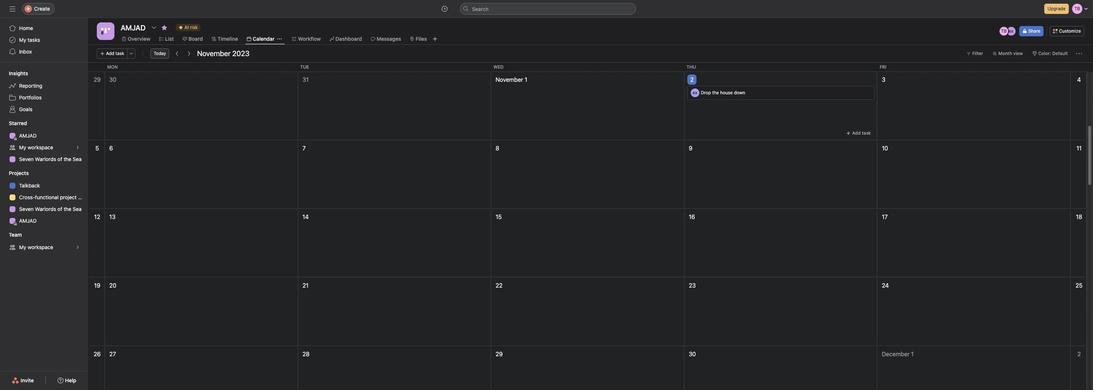 Task type: describe. For each thing, give the bounding box(es) containing it.
house
[[721, 90, 733, 95]]

hide sidebar image
[[10, 6, 15, 12]]

default
[[1053, 51, 1069, 56]]

list
[[165, 36, 174, 42]]

22
[[496, 282, 503, 289]]

0 horizontal spatial 29
[[94, 76, 101, 83]]

the for talkback
[[64, 206, 71, 212]]

1 vertical spatial add task button
[[844, 128, 875, 138]]

25
[[1077, 282, 1083, 289]]

20
[[109, 282, 116, 289]]

6
[[109, 145, 113, 152]]

global element
[[0, 18, 88, 62]]

of for amjad
[[58, 156, 62, 162]]

messages
[[377, 36, 401, 42]]

board
[[189, 36, 203, 42]]

tue
[[301, 64, 309, 70]]

cross-functional project plan
[[19, 194, 88, 200]]

month
[[999, 51, 1013, 56]]

talkback link
[[4, 180, 84, 192]]

Search tasks, projects, and more text field
[[460, 3, 637, 15]]

month view button
[[990, 48, 1027, 59]]

inbox
[[19, 48, 32, 55]]

seven warlords of the sea link for amjad
[[4, 153, 84, 165]]

starred element
[[0, 117, 88, 167]]

workspace for see details, my workspace image
[[28, 244, 53, 250]]

messages link
[[371, 35, 401, 43]]

risk
[[190, 25, 198, 30]]

goals link
[[4, 104, 84, 115]]

more actions image
[[129, 51, 133, 56]]

invite
[[21, 377, 34, 384]]

my inside 'global' "element"
[[19, 37, 26, 43]]

color: default button
[[1030, 48, 1072, 59]]

today
[[154, 51, 166, 56]]

seven for talkback
[[19, 206, 34, 212]]

amjad link inside starred "element"
[[4, 130, 84, 142]]

overview
[[128, 36, 150, 42]]

month view
[[999, 51, 1024, 56]]

reporting
[[19, 83, 42, 89]]

color: default
[[1039, 51, 1069, 56]]

1 vertical spatial add
[[853, 130, 861, 136]]

workflow link
[[292, 35, 321, 43]]

see details, my workspace image
[[76, 245, 80, 250]]

overview link
[[122, 35, 150, 43]]

1 vertical spatial 2
[[1078, 351, 1082, 358]]

warlords for amjad
[[35, 156, 56, 162]]

task for bottom add task button
[[863, 130, 872, 136]]

functional
[[35, 194, 59, 200]]

19
[[94, 282, 100, 289]]

24
[[883, 282, 890, 289]]

next month image
[[186, 51, 192, 57]]

timeline
[[218, 36, 238, 42]]

1 horizontal spatial add task
[[853, 130, 872, 136]]

mon
[[107, 64, 118, 70]]

down
[[735, 90, 746, 95]]

projects button
[[0, 170, 29, 177]]

drop the house down
[[701, 90, 746, 95]]

14
[[303, 214, 309, 220]]

at risk
[[185, 25, 198, 30]]

16
[[689, 214, 696, 220]]

seven warlords of the sea for amjad
[[19, 156, 82, 162]]

share
[[1029, 28, 1041, 34]]

starred
[[9, 120, 27, 126]]

thu
[[687, 64, 697, 70]]

teams element
[[0, 228, 88, 255]]

november for november 1
[[496, 76, 524, 83]]

dashboard link
[[330, 35, 362, 43]]

today button
[[150, 48, 169, 59]]

3
[[883, 76, 886, 83]]

upgrade
[[1048, 6, 1066, 11]]

help
[[65, 377, 76, 384]]

31
[[303, 76, 309, 83]]

seven for amjad
[[19, 156, 34, 162]]

cross-
[[19, 194, 35, 200]]

2 amjad link from the top
[[4, 215, 84, 227]]

remove from starred image
[[161, 25, 167, 30]]

of for talkback
[[58, 206, 62, 212]]

18
[[1077, 214, 1083, 220]]

talkback
[[19, 182, 40, 189]]

0 vertical spatial the
[[713, 90, 719, 95]]

goals
[[19, 106, 33, 112]]

my workspace link for see details, my workspace icon
[[4, 142, 84, 153]]

see details, my workspace image
[[76, 145, 80, 150]]

drop
[[701, 90, 712, 95]]

27
[[109, 351, 116, 358]]

customize
[[1060, 28, 1082, 34]]

december 1
[[883, 351, 914, 358]]

sea for amjad
[[73, 156, 82, 162]]

calendar link
[[247, 35, 275, 43]]

12
[[94, 214, 100, 220]]

team button
[[0, 231, 22, 239]]

share button
[[1020, 26, 1044, 36]]

calendar
[[253, 36, 275, 42]]

amjad inside starred "element"
[[19, 133, 37, 139]]

november 2023
[[197, 49, 250, 58]]

list link
[[159, 35, 174, 43]]

my tasks link
[[4, 34, 84, 46]]

my workspace for my workspace link inside the the teams element
[[19, 244, 53, 250]]

5
[[96, 145, 99, 152]]

26
[[94, 351, 101, 358]]

color:
[[1039, 51, 1052, 56]]

15
[[496, 214, 502, 220]]

0 horizontal spatial ex
[[693, 90, 698, 95]]

28
[[303, 351, 310, 358]]

dashboard
[[336, 36, 362, 42]]

home link
[[4, 22, 84, 34]]

seven warlords of the sea link for talkback
[[4, 203, 84, 215]]

4
[[1078, 76, 1082, 83]]

tasks
[[28, 37, 40, 43]]

filter
[[973, 51, 984, 56]]

amjad inside projects element
[[19, 218, 37, 224]]

november 1
[[496, 76, 528, 83]]



Task type: locate. For each thing, give the bounding box(es) containing it.
2 vertical spatial the
[[64, 206, 71, 212]]

the for amjad
[[64, 156, 71, 162]]

warlords inside starred "element"
[[35, 156, 56, 162]]

november down the wed on the left
[[496, 76, 524, 83]]

sea down see details, my workspace icon
[[73, 156, 82, 162]]

0 vertical spatial my workspace link
[[4, 142, 84, 153]]

my workspace down starred
[[19, 144, 53, 151]]

1 vertical spatial workspace
[[28, 244, 53, 250]]

0 vertical spatial workspace
[[28, 144, 53, 151]]

1 vertical spatial amjad link
[[4, 215, 84, 227]]

0 vertical spatial my
[[19, 37, 26, 43]]

0 vertical spatial 29
[[94, 76, 101, 83]]

1 horizontal spatial add
[[853, 130, 861, 136]]

1 my workspace from the top
[[19, 144, 53, 151]]

ex left drop
[[693, 90, 698, 95]]

3 my from the top
[[19, 244, 26, 250]]

1 vertical spatial seven warlords of the sea link
[[4, 203, 84, 215]]

my workspace
[[19, 144, 53, 151], [19, 244, 53, 250]]

0 vertical spatial amjad link
[[4, 130, 84, 142]]

1 vertical spatial add task
[[853, 130, 872, 136]]

add task button
[[97, 48, 128, 59], [844, 128, 875, 138]]

1 vertical spatial 1
[[912, 351, 914, 358]]

add task
[[106, 51, 124, 56], [853, 130, 872, 136]]

warlords for talkback
[[35, 206, 56, 212]]

2 seven warlords of the sea from the top
[[19, 206, 82, 212]]

seven inside projects element
[[19, 206, 34, 212]]

the down 'project' on the left of page
[[64, 206, 71, 212]]

my for see details, my workspace image
[[19, 244, 26, 250]]

my workspace link for see details, my workspace image
[[4, 242, 84, 253]]

2 seven warlords of the sea link from the top
[[4, 203, 84, 215]]

workspace inside the teams element
[[28, 244, 53, 250]]

0 horizontal spatial 30
[[109, 76, 117, 83]]

1 vertical spatial 30
[[689, 351, 696, 358]]

1 horizontal spatial 29
[[496, 351, 503, 358]]

0 vertical spatial task
[[116, 51, 124, 56]]

1 vertical spatial sea
[[73, 206, 82, 212]]

1 vertical spatial my workspace link
[[4, 242, 84, 253]]

sea inside starred "element"
[[73, 156, 82, 162]]

seven warlords of the sea inside starred "element"
[[19, 156, 82, 162]]

0 vertical spatial my workspace
[[19, 144, 53, 151]]

tab actions image
[[278, 37, 282, 41]]

files
[[416, 36, 427, 42]]

2
[[691, 76, 694, 83], [1078, 351, 1082, 358]]

1 horizontal spatial 2
[[1078, 351, 1082, 358]]

seven warlords of the sea
[[19, 156, 82, 162], [19, 206, 82, 212]]

1 vertical spatial task
[[863, 130, 872, 136]]

workspace
[[28, 144, 53, 151], [28, 244, 53, 250]]

fri
[[880, 64, 887, 70]]

1 vertical spatial of
[[58, 206, 62, 212]]

21
[[303, 282, 309, 289]]

my workspace inside starred "element"
[[19, 144, 53, 151]]

of inside starred "element"
[[58, 156, 62, 162]]

0 vertical spatial seven warlords of the sea
[[19, 156, 82, 162]]

board image
[[101, 27, 110, 36]]

0 vertical spatial add task
[[106, 51, 124, 56]]

0 horizontal spatial add task button
[[97, 48, 128, 59]]

None text field
[[119, 21, 148, 34]]

amjad link up the teams element
[[4, 215, 84, 227]]

11
[[1077, 145, 1083, 152]]

0 vertical spatial sea
[[73, 156, 82, 162]]

sea inside projects element
[[73, 206, 82, 212]]

the up "talkback" link
[[64, 156, 71, 162]]

of up "talkback" link
[[58, 156, 62, 162]]

0 vertical spatial ex
[[1010, 28, 1014, 34]]

my for see details, my workspace icon
[[19, 144, 26, 151]]

december
[[883, 351, 910, 358]]

my down team
[[19, 244, 26, 250]]

at risk button
[[172, 22, 204, 33]]

reporting link
[[4, 80, 84, 92]]

8
[[496, 145, 500, 152]]

add tab image
[[432, 36, 438, 42]]

november for november 2023
[[197, 49, 231, 58]]

seven warlords of the sea inside projects element
[[19, 206, 82, 212]]

1 vertical spatial the
[[64, 156, 71, 162]]

1 vertical spatial seven
[[19, 206, 34, 212]]

1 seven from the top
[[19, 156, 34, 162]]

my down starred
[[19, 144, 26, 151]]

create
[[34, 6, 50, 12]]

0 vertical spatial 2
[[691, 76, 694, 83]]

my workspace inside the teams element
[[19, 244, 53, 250]]

1 workspace from the top
[[28, 144, 53, 151]]

seven inside starred "element"
[[19, 156, 34, 162]]

seven warlords of the sea down cross-functional project plan
[[19, 206, 82, 212]]

2 vertical spatial my
[[19, 244, 26, 250]]

show options image
[[151, 25, 157, 30]]

2 amjad from the top
[[19, 218, 37, 224]]

amjad
[[19, 133, 37, 139], [19, 218, 37, 224]]

customize button
[[1051, 26, 1085, 36]]

1 horizontal spatial november
[[496, 76, 524, 83]]

seven warlords of the sea for talkback
[[19, 206, 82, 212]]

tb
[[1002, 28, 1007, 34]]

seven warlords of the sea link
[[4, 153, 84, 165], [4, 203, 84, 215]]

0 vertical spatial amjad
[[19, 133, 37, 139]]

23
[[689, 282, 696, 289]]

inbox link
[[4, 46, 84, 58]]

0 vertical spatial of
[[58, 156, 62, 162]]

team
[[9, 232, 22, 238]]

my tasks
[[19, 37, 40, 43]]

timeline link
[[212, 35, 238, 43]]

seven down 'cross-' at the left of the page
[[19, 206, 34, 212]]

0 horizontal spatial november
[[197, 49, 231, 58]]

warlords
[[35, 156, 56, 162], [35, 206, 56, 212]]

2 my workspace from the top
[[19, 244, 53, 250]]

files link
[[410, 35, 427, 43]]

seven up projects
[[19, 156, 34, 162]]

invite button
[[7, 374, 39, 387]]

0 vertical spatial 30
[[109, 76, 117, 83]]

1 vertical spatial my workspace
[[19, 244, 53, 250]]

seven warlords of the sea link up "talkback" link
[[4, 153, 84, 165]]

history image
[[442, 6, 448, 12]]

amjad link
[[4, 130, 84, 142], [4, 215, 84, 227]]

0 horizontal spatial add
[[106, 51, 114, 56]]

amjad up team
[[19, 218, 37, 224]]

2 my workspace link from the top
[[4, 242, 84, 253]]

1 horizontal spatial 30
[[689, 351, 696, 358]]

2023
[[232, 49, 250, 58]]

projects element
[[0, 167, 88, 228]]

my workspace link down team
[[4, 242, 84, 253]]

portfolios
[[19, 94, 42, 101]]

amjad link down goals link
[[4, 130, 84, 142]]

9
[[689, 145, 693, 152]]

1 vertical spatial my
[[19, 144, 26, 151]]

1 vertical spatial amjad
[[19, 218, 37, 224]]

warlords down cross-functional project plan link
[[35, 206, 56, 212]]

my workspace link down starred
[[4, 142, 84, 153]]

warlords inside projects element
[[35, 206, 56, 212]]

seven warlords of the sea up "talkback" link
[[19, 156, 82, 162]]

0 horizontal spatial task
[[116, 51, 124, 56]]

my left tasks
[[19, 37, 26, 43]]

my inside starred "element"
[[19, 144, 26, 151]]

portfolios link
[[4, 92, 84, 104]]

november down timeline "link"
[[197, 49, 231, 58]]

of down cross-functional project plan
[[58, 206, 62, 212]]

30
[[109, 76, 117, 83], [689, 351, 696, 358]]

2 sea from the top
[[73, 206, 82, 212]]

sea
[[73, 156, 82, 162], [73, 206, 82, 212]]

0 vertical spatial add
[[106, 51, 114, 56]]

previous month image
[[175, 51, 180, 57]]

0 vertical spatial seven
[[19, 156, 34, 162]]

starred button
[[0, 120, 27, 127]]

the right drop
[[713, 90, 719, 95]]

board link
[[183, 35, 203, 43]]

1 vertical spatial ex
[[693, 90, 698, 95]]

2 workspace from the top
[[28, 244, 53, 250]]

insights element
[[0, 67, 88, 117]]

1 horizontal spatial add task button
[[844, 128, 875, 138]]

0 horizontal spatial add task
[[106, 51, 124, 56]]

more actions image
[[1077, 51, 1083, 57]]

warlords up "talkback" link
[[35, 156, 56, 162]]

amjad down starred
[[19, 133, 37, 139]]

1 amjad link from the top
[[4, 130, 84, 142]]

workspace for see details, my workspace icon
[[28, 144, 53, 151]]

my workspace link inside the teams element
[[4, 242, 84, 253]]

1 seven warlords of the sea from the top
[[19, 156, 82, 162]]

1 vertical spatial november
[[496, 76, 524, 83]]

workspace inside starred "element"
[[28, 144, 53, 151]]

10
[[883, 145, 889, 152]]

of inside projects element
[[58, 206, 62, 212]]

workflow
[[298, 36, 321, 42]]

13
[[109, 214, 116, 220]]

2 my from the top
[[19, 144, 26, 151]]

1 my workspace link from the top
[[4, 142, 84, 153]]

1 for december 1
[[912, 351, 914, 358]]

1 vertical spatial 29
[[496, 351, 503, 358]]

project
[[60, 194, 77, 200]]

at
[[185, 25, 189, 30]]

seven warlords of the sea link inside starred "element"
[[4, 153, 84, 165]]

1 vertical spatial seven warlords of the sea
[[19, 206, 82, 212]]

0 horizontal spatial 2
[[691, 76, 694, 83]]

the inside starred "element"
[[64, 156, 71, 162]]

1 horizontal spatial task
[[863, 130, 872, 136]]

1 of from the top
[[58, 156, 62, 162]]

the inside projects element
[[64, 206, 71, 212]]

ex right tb
[[1010, 28, 1014, 34]]

filter button
[[964, 48, 987, 59]]

1 horizontal spatial ex
[[1010, 28, 1014, 34]]

of
[[58, 156, 62, 162], [58, 206, 62, 212]]

cross-functional project plan link
[[4, 192, 88, 203]]

1 for november 1
[[525, 76, 528, 83]]

1 warlords from the top
[[35, 156, 56, 162]]

1 sea from the top
[[73, 156, 82, 162]]

my workspace for my workspace link related to see details, my workspace icon
[[19, 144, 53, 151]]

insights button
[[0, 70, 28, 77]]

0 vertical spatial warlords
[[35, 156, 56, 162]]

0 vertical spatial seven warlords of the sea link
[[4, 153, 84, 165]]

my workspace down team
[[19, 244, 53, 250]]

1 horizontal spatial 1
[[912, 351, 914, 358]]

help button
[[53, 374, 81, 387]]

plan
[[78, 194, 88, 200]]

sea down plan
[[73, 206, 82, 212]]

0 horizontal spatial 1
[[525, 76, 528, 83]]

the
[[713, 90, 719, 95], [64, 156, 71, 162], [64, 206, 71, 212]]

1 amjad from the top
[[19, 133, 37, 139]]

1 seven warlords of the sea link from the top
[[4, 153, 84, 165]]

view
[[1014, 51, 1024, 56]]

seven warlords of the sea link down functional
[[4, 203, 84, 215]]

sea for talkback
[[73, 206, 82, 212]]

0 vertical spatial november
[[197, 49, 231, 58]]

2 warlords from the top
[[35, 206, 56, 212]]

create button
[[22, 3, 55, 15]]

1 vertical spatial warlords
[[35, 206, 56, 212]]

my
[[19, 37, 26, 43], [19, 144, 26, 151], [19, 244, 26, 250]]

0 vertical spatial 1
[[525, 76, 528, 83]]

1 my from the top
[[19, 37, 26, 43]]

my inside the teams element
[[19, 244, 26, 250]]

task for top add task button
[[116, 51, 124, 56]]

0 vertical spatial add task button
[[97, 48, 128, 59]]

2 of from the top
[[58, 206, 62, 212]]

29
[[94, 76, 101, 83], [496, 351, 503, 358]]

upgrade button
[[1045, 4, 1070, 14]]

2 seven from the top
[[19, 206, 34, 212]]



Task type: vqa. For each thing, say whether or not it's contained in the screenshot.
Seven Warlords of the Sea link associated with AMJAD
yes



